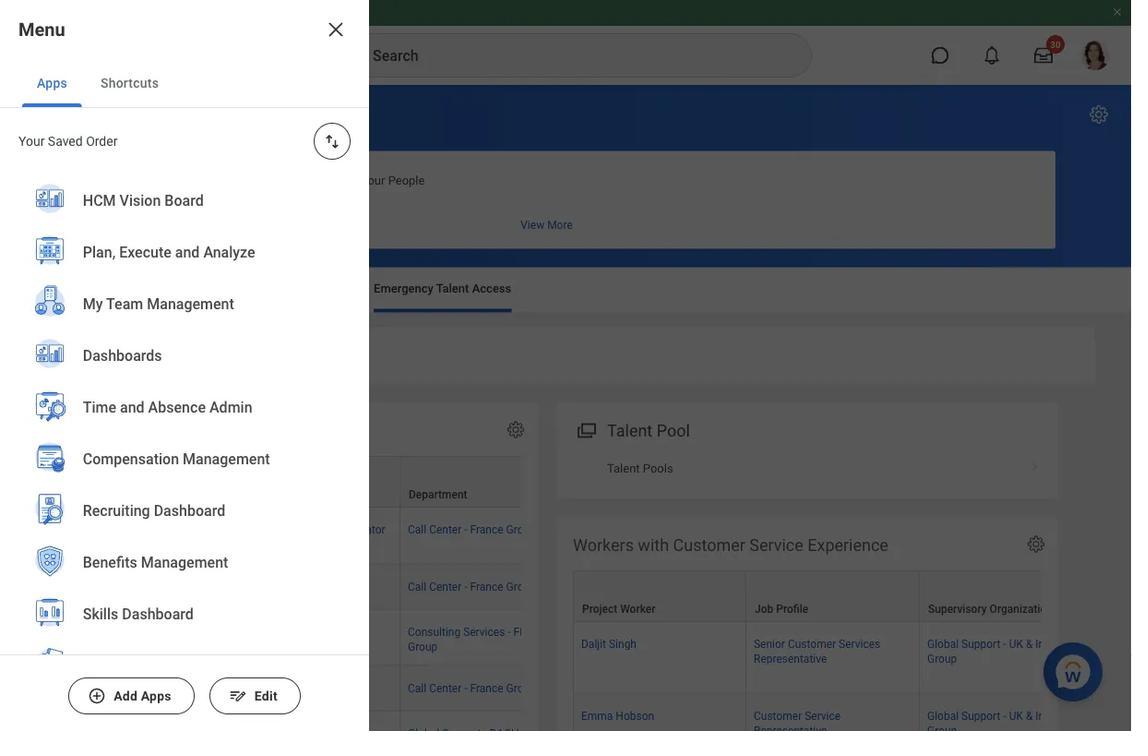 Task type: locate. For each thing, give the bounding box(es) containing it.
recruiting dashboard link
[[22, 485, 347, 538]]

1 vertical spatial your
[[361, 173, 385, 187]]

0 horizontal spatial your
[[18, 133, 45, 149]]

dashboard
[[163, 173, 221, 187], [154, 502, 226, 519], [122, 605, 194, 622]]

team
[[106, 295, 144, 312]]

associate
[[234, 523, 283, 536]]

customer right the with
[[673, 535, 746, 555]]

1 global from the top
[[928, 638, 959, 650]]

pools
[[643, 461, 673, 475]]

project worker for workers
[[582, 602, 656, 615]]

0 vertical spatial uk
[[1010, 638, 1024, 650]]

1 horizontal spatial services
[[839, 638, 881, 650]]

dumont
[[101, 625, 140, 638]]

2 vertical spatial call center - france group
[[408, 681, 536, 694]]

1 horizontal spatial project worker
[[582, 602, 656, 615]]

your left people at the top of page
[[361, 173, 385, 187]]

talent pools link
[[557, 449, 1059, 487]]

tab list
[[0, 59, 369, 108], [18, 268, 1114, 312]]

customer service representative
[[754, 709, 841, 731]]

call center - france group inside row
[[408, 579, 536, 592]]

1 horizontal spatial emergency
[[374, 282, 434, 295]]

2 ireland from the top
[[1036, 709, 1070, 722]]

call center - france group up consulting services - fra group link at the bottom left
[[408, 579, 536, 592]]

eligible for rehire element
[[37, 403, 1091, 731]]

0 horizontal spatial plan
[[37, 282, 61, 295]]

0 vertical spatial global support - uk & ireland group link
[[928, 634, 1070, 665]]

center down the department
[[429, 523, 462, 536]]

plus circle image
[[88, 687, 106, 705]]

0 horizontal spatial emergency talent access
[[37, 331, 250, 353]]

services down job profile popup button
[[839, 638, 881, 650]]

worker inside eligible for rehire "element"
[[101, 488, 136, 501]]

1 support from the top
[[962, 638, 1001, 650]]

use this dashboard to help plan and manage your people button
[[38, 151, 1056, 249]]

1 vertical spatial uk
[[1010, 709, 1024, 722]]

plan, up saved
[[37, 101, 87, 127]]

& for senior customer services representative
[[1026, 638, 1033, 650]]

0 vertical spatial tab list
[[0, 59, 369, 108]]

plan, inside main content
[[37, 101, 87, 127]]

management for compensation management
[[183, 450, 270, 467]]

2 representative from the top
[[754, 724, 827, 731]]

dashboard up board at the left top of the page
[[163, 173, 221, 187]]

with
[[638, 535, 669, 555]]

call center - france group down the consulting services - fra group
[[408, 681, 536, 694]]

1 ireland from the top
[[1036, 638, 1070, 650]]

center for call center - france group link within the row
[[429, 579, 462, 592]]

1 vertical spatial ireland
[[1036, 709, 1070, 722]]

plan, execute and analyze up grow
[[83, 243, 256, 261]]

apps
[[37, 75, 67, 90], [141, 688, 172, 704]]

dashboard inside 'link'
[[122, 605, 194, 622]]

0 vertical spatial &
[[1026, 638, 1033, 650]]

0 vertical spatial execute
[[92, 101, 171, 127]]

1 vertical spatial representative
[[754, 724, 827, 731]]

france
[[470, 523, 504, 536], [470, 579, 504, 592], [470, 681, 504, 694]]

group inside the consulting services - fra group
[[408, 640, 438, 652]]

support for customer service representative
[[962, 709, 1001, 722]]

people
[[388, 173, 425, 187]]

worker
[[101, 488, 136, 501], [621, 602, 656, 615]]

0 vertical spatial project worker
[[63, 488, 136, 501]]

worker up singh
[[621, 602, 656, 615]]

0 vertical spatial plan, execute and analyze
[[37, 101, 298, 127]]

execute up grow
[[119, 243, 172, 261]]

1 representative from the top
[[754, 652, 827, 665]]

2 global support - uk & ireland group link from the top
[[928, 705, 1070, 731]]

plan, execute and analyze link
[[22, 226, 347, 280]]

row containing emma hobson
[[573, 693, 1133, 731]]

0 vertical spatial global support - uk & ireland group
[[928, 638, 1070, 665]]

2 uk from the top
[[1010, 709, 1024, 722]]

call for boudoux's call center - france group link
[[408, 681, 427, 694]]

1 horizontal spatial emergency talent access
[[374, 282, 512, 295]]

0 vertical spatial plan
[[265, 173, 289, 187]]

and left manage
[[292, 173, 312, 187]]

2 vertical spatial france
[[470, 681, 504, 694]]

benefits management
[[83, 553, 229, 571]]

1 vertical spatial dashboard
[[154, 502, 226, 519]]

0 vertical spatial service
[[750, 535, 804, 555]]

0 vertical spatial ireland
[[1036, 638, 1070, 650]]

justine
[[62, 625, 98, 638]]

admin
[[210, 398, 253, 416]]

service up job profile
[[750, 535, 804, 555]]

2 global from the top
[[928, 709, 959, 722]]

management for benefits management
[[141, 553, 229, 571]]

execute inside list
[[119, 243, 172, 261]]

list
[[0, 174, 369, 731]]

global support - uk & ireland group for senior customer services representative
[[928, 638, 1070, 665]]

vision
[[120, 191, 161, 209]]

0 vertical spatial dashboard
[[163, 173, 221, 187]]

compensation management
[[83, 450, 270, 467]]

0 vertical spatial your
[[18, 133, 45, 149]]

project worker up recruiting on the bottom of page
[[63, 488, 136, 501]]

banner
[[0, 0, 1133, 85]]

0 horizontal spatial worker
[[101, 488, 136, 501]]

global for senior customer services representative
[[928, 638, 959, 650]]

1 & from the top
[[1026, 638, 1033, 650]]

call center - france group down the department
[[408, 523, 536, 536]]

order
[[86, 133, 118, 149]]

france down the consulting services - fra group
[[470, 681, 504, 694]]

add apps button
[[68, 678, 195, 714]]

2 global support - uk & ireland group from the top
[[928, 709, 1070, 731]]

borrow
[[221, 282, 259, 295]]

global support - uk & ireland group link
[[928, 634, 1070, 665], [928, 705, 1070, 731]]

dashboards link
[[22, 330, 347, 383]]

analyze up help
[[219, 101, 298, 127]]

3 call center - france group link from the top
[[408, 677, 536, 694]]

call right associate
[[286, 523, 305, 536]]

talent
[[436, 282, 469, 295], [134, 331, 185, 353], [607, 421, 653, 440], [607, 461, 640, 475]]

0 vertical spatial support
[[962, 638, 1001, 650]]

cell down add apps
[[54, 711, 227, 731]]

tab list for your saved order
[[0, 59, 369, 108]]

project worker up the daljit singh link on the bottom right of page
[[582, 602, 656, 615]]

1 vertical spatial call center - france group link
[[408, 576, 536, 592]]

global support - uk & ireland group for customer service representative
[[928, 709, 1070, 731]]

0 horizontal spatial project worker button
[[54, 457, 226, 506]]

1 vertical spatial emergency talent access
[[37, 331, 250, 353]]

and up grow
[[175, 243, 200, 261]]

plan, up hire
[[83, 243, 116, 261]]

tab list for emergency talent access
[[18, 268, 1114, 312]]

customer down senior
[[754, 709, 802, 722]]

0 horizontal spatial project
[[63, 488, 98, 501]]

2 call center - france group link from the top
[[408, 576, 536, 592]]

0 vertical spatial call center - france group
[[408, 523, 536, 536]]

inbox large image
[[1035, 46, 1053, 65]]

services left fra
[[464, 625, 505, 638]]

france down department 'popup button'
[[470, 523, 504, 536]]

worker for for
[[101, 488, 136, 501]]

and
[[177, 101, 213, 127], [292, 173, 312, 187], [175, 243, 200, 261], [120, 398, 145, 416]]

grow
[[156, 282, 184, 295]]

call center - france group link for boudoux
[[408, 677, 536, 694]]

1 uk from the top
[[1010, 638, 1024, 650]]

administrative
[[234, 681, 305, 694]]

chevron right image
[[1024, 455, 1048, 473]]

2 support from the top
[[962, 709, 1001, 722]]

menu group image
[[573, 417, 598, 442]]

service down senior customer services representative
[[805, 709, 841, 722]]

execute down shortcuts
[[92, 101, 171, 127]]

0 vertical spatial project worker button
[[54, 457, 226, 506]]

recruiting
[[83, 502, 150, 519]]

1 vertical spatial apps
[[141, 688, 172, 704]]

representative
[[754, 652, 827, 665], [754, 724, 827, 731]]

project worker button
[[54, 457, 226, 506], [574, 571, 746, 621]]

board
[[165, 191, 204, 209]]

center left "operator"
[[308, 523, 340, 536]]

workers with customer service experience element
[[557, 517, 1133, 731]]

management down recruiting dashboard link at the bottom of the page
[[141, 553, 229, 571]]

dashboard down the compensation management link
[[154, 502, 226, 519]]

0 vertical spatial analyze
[[219, 101, 298, 127]]

worker up recruiting on the bottom of page
[[101, 488, 136, 501]]

2 france from the top
[[470, 579, 504, 592]]

use
[[117, 173, 138, 187]]

project worker
[[63, 488, 136, 501], [582, 602, 656, 615]]

0 vertical spatial apps
[[37, 75, 67, 90]]

project inside workers with customer service experience element
[[582, 602, 618, 615]]

1 horizontal spatial worker
[[621, 602, 656, 615]]

1 vertical spatial access
[[189, 331, 250, 353]]

0 vertical spatial project
[[63, 488, 98, 501]]

1 vertical spatial plan, execute and analyze
[[83, 243, 256, 261]]

2 vertical spatial customer
[[754, 709, 802, 722]]

call down the department
[[408, 523, 427, 536]]

plan, execute and analyze down shortcuts
[[37, 101, 298, 127]]

cell
[[54, 564, 227, 609], [54, 711, 227, 731]]

0 vertical spatial france
[[470, 523, 504, 536]]

dashboard inside 'button'
[[163, 173, 221, 187]]

1 vertical spatial execute
[[119, 243, 172, 261]]

0 vertical spatial cell
[[54, 564, 227, 609]]

2 call center - france group from the top
[[408, 579, 536, 592]]

uk for customer service representative
[[1010, 709, 1024, 722]]

uk
[[1010, 638, 1024, 650], [1010, 709, 1024, 722]]

services
[[464, 625, 505, 638], [839, 638, 881, 650]]

1 vertical spatial project
[[582, 602, 618, 615]]

1 vertical spatial customer
[[788, 638, 836, 650]]

0 vertical spatial global
[[928, 638, 959, 650]]

experience
[[808, 535, 889, 555]]

your saved order
[[18, 133, 118, 149]]

hcm vision board link
[[22, 174, 347, 228]]

1 vertical spatial global
[[928, 709, 959, 722]]

call up consulting on the left of page
[[408, 579, 427, 592]]

tab list containing plan
[[18, 268, 1114, 312]]

0 vertical spatial call center - france group link
[[408, 519, 536, 536]]

your left saved
[[18, 133, 45, 149]]

configure this page image
[[1088, 103, 1110, 126]]

0 vertical spatial emergency
[[374, 282, 434, 295]]

0 vertical spatial worker
[[101, 488, 136, 501]]

call inside row
[[408, 579, 427, 592]]

1 cell from the top
[[54, 564, 227, 609]]

0 horizontal spatial service
[[750, 535, 804, 555]]

1 vertical spatial plan
[[37, 282, 61, 295]]

management down admin
[[183, 450, 270, 467]]

1 vertical spatial cell
[[54, 711, 227, 731]]

analyze up borrow
[[204, 243, 256, 261]]

call center - france group link inside row
[[408, 576, 536, 592]]

representative down senior
[[754, 652, 827, 665]]

1 vertical spatial project worker button
[[574, 571, 746, 621]]

plan, execute and analyze inside list
[[83, 243, 256, 261]]

skills
[[83, 605, 119, 622]]

1 vertical spatial support
[[962, 709, 1001, 722]]

senior customer services representative link
[[754, 634, 881, 665]]

0 vertical spatial access
[[472, 282, 512, 295]]

ireland
[[1036, 638, 1070, 650], [1036, 709, 1070, 722]]

1 vertical spatial service
[[805, 709, 841, 722]]

france up consulting services - fra group link at the bottom left
[[470, 579, 504, 592]]

associate call center operator link
[[234, 519, 386, 536]]

call center - france group link up consulting services - fra group link at the bottom left
[[408, 576, 536, 592]]

representative down senior customer services representative
[[754, 724, 827, 731]]

shortcuts
[[101, 75, 159, 90]]

1 horizontal spatial project
[[582, 602, 618, 615]]

apps right "add"
[[141, 688, 172, 704]]

emma
[[582, 709, 613, 722]]

project inside eligible for rehire "element"
[[63, 488, 98, 501]]

row containing justine dumont
[[54, 609, 1091, 665]]

customer down profile
[[788, 638, 836, 650]]

project worker inside eligible for rehire "element"
[[63, 488, 136, 501]]

customer inside customer service representative
[[754, 709, 802, 722]]

sort image
[[323, 132, 342, 150]]

plan, execute and analyze main content
[[0, 85, 1133, 731]]

close environment banner image
[[1112, 6, 1123, 18]]

organization
[[990, 602, 1053, 615]]

text edit image
[[229, 687, 247, 705]]

1 call center - france group from the top
[[408, 523, 536, 536]]

france for salim chabani
[[470, 523, 504, 536]]

management down plan, execute and analyze link
[[147, 295, 235, 312]]

center down the consulting services - fra group
[[429, 681, 462, 694]]

0 horizontal spatial apps
[[37, 75, 67, 90]]

-
[[465, 523, 468, 536], [465, 579, 468, 592], [508, 625, 511, 638], [1004, 638, 1007, 650], [465, 681, 468, 694], [1004, 709, 1007, 722]]

1 vertical spatial france
[[470, 579, 504, 592]]

plan left my
[[37, 282, 61, 295]]

nadège
[[62, 681, 100, 694]]

1 vertical spatial call center - france group
[[408, 579, 536, 592]]

supervisory organization
[[929, 602, 1053, 615]]

administrative assistant link
[[234, 677, 355, 694]]

1 vertical spatial tab list
[[18, 268, 1114, 312]]

emergency talent access
[[374, 282, 512, 295], [37, 331, 250, 353]]

1 france from the top
[[470, 523, 504, 536]]

and up for
[[120, 398, 145, 416]]

center
[[308, 523, 340, 536], [429, 523, 462, 536], [429, 579, 462, 592], [429, 681, 462, 694]]

1 horizontal spatial access
[[472, 282, 512, 295]]

1 global support - uk & ireland group link from the top
[[928, 634, 1070, 665]]

plan
[[265, 173, 289, 187], [37, 282, 61, 295]]

services inside senior customer services representative
[[839, 638, 881, 650]]

emergency
[[374, 282, 434, 295], [37, 331, 130, 353]]

2 vertical spatial management
[[141, 553, 229, 571]]

2 vertical spatial call center - france group link
[[408, 677, 536, 694]]

daljit singh link
[[582, 634, 637, 650]]

list containing hcm vision board
[[0, 174, 369, 731]]

- inside the consulting services - fra group
[[508, 625, 511, 638]]

hobson
[[616, 709, 655, 722]]

call center - france group link down the department
[[408, 519, 536, 536]]

ireland for senior customer services representative
[[1036, 638, 1070, 650]]

call center - france group link
[[408, 519, 536, 536], [408, 576, 536, 592], [408, 677, 536, 694]]

plan, execute and analyze inside main content
[[37, 101, 298, 127]]

1 horizontal spatial your
[[361, 173, 385, 187]]

0 vertical spatial representative
[[754, 652, 827, 665]]

2 vertical spatial dashboard
[[122, 605, 194, 622]]

project up "salim"
[[63, 488, 98, 501]]

operator
[[343, 523, 386, 536]]

tab list containing apps
[[0, 59, 369, 108]]

dashboard up dumont
[[122, 605, 194, 622]]

consulting services - fra group link
[[408, 621, 534, 652]]

1 vertical spatial management
[[183, 450, 270, 467]]

1 vertical spatial analyze
[[204, 243, 256, 261]]

1 vertical spatial &
[[1026, 709, 1033, 722]]

tab list inside plan, execute and analyze main content
[[18, 268, 1114, 312]]

call down consulting on the left of page
[[408, 681, 427, 694]]

row containing salim chabani
[[54, 507, 1091, 564]]

1 vertical spatial project worker
[[582, 602, 656, 615]]

1 vertical spatial global support - uk & ireland group link
[[928, 705, 1070, 731]]

compensation management link
[[22, 433, 347, 486]]

0 vertical spatial plan,
[[37, 101, 87, 127]]

row containing nadège boudoux
[[54, 665, 1091, 711]]

center up consulting on the left of page
[[429, 579, 462, 592]]

1 horizontal spatial plan
[[265, 173, 289, 187]]

2 & from the top
[[1026, 709, 1033, 722]]

execute
[[92, 101, 171, 127], [119, 243, 172, 261]]

service inside customer service representative
[[805, 709, 841, 722]]

apps down menu on the left top of the page
[[37, 75, 67, 90]]

&
[[1026, 638, 1033, 650], [1026, 709, 1033, 722]]

0 vertical spatial emergency talent access
[[374, 282, 512, 295]]

project worker button inside eligible for rehire "element"
[[54, 457, 226, 506]]

0 vertical spatial management
[[147, 295, 235, 312]]

1 vertical spatial global support - uk & ireland group
[[928, 709, 1070, 731]]

analyze inside main content
[[219, 101, 298, 127]]

project
[[63, 488, 98, 501], [582, 602, 618, 615]]

2 cell from the top
[[54, 711, 227, 731]]

1 vertical spatial emergency
[[37, 331, 130, 353]]

1 vertical spatial plan,
[[83, 243, 116, 261]]

project up the daljit singh link on the bottom right of page
[[582, 602, 618, 615]]

cell up dumont
[[54, 564, 227, 609]]

0 horizontal spatial project worker
[[63, 488, 136, 501]]

plan right help
[[265, 173, 289, 187]]

1 call center - france group link from the top
[[408, 519, 536, 536]]

3 call center - france group from the top
[[408, 681, 536, 694]]

call center - france group row
[[54, 564, 1091, 609]]

support
[[962, 638, 1001, 650], [962, 709, 1001, 722]]

project worker inside workers with customer service experience element
[[582, 602, 656, 615]]

call center - france group link down the consulting services - fra group
[[408, 677, 536, 694]]

dashboard for skills dashboard
[[122, 605, 194, 622]]

1 global support - uk & ireland group from the top
[[928, 638, 1070, 665]]

row
[[54, 456, 1091, 507], [54, 507, 1091, 564], [573, 570, 1133, 622], [54, 609, 1091, 665], [573, 622, 1133, 693], [54, 665, 1091, 711], [573, 693, 1133, 731], [54, 711, 1091, 731]]

project worker button for for
[[54, 457, 226, 506]]

your
[[18, 133, 45, 149], [361, 173, 385, 187]]

1 horizontal spatial apps
[[141, 688, 172, 704]]

3 france from the top
[[470, 681, 504, 694]]

department
[[409, 488, 468, 501]]

0 horizontal spatial services
[[464, 625, 505, 638]]

1 horizontal spatial project worker button
[[574, 571, 746, 621]]

1 horizontal spatial service
[[805, 709, 841, 722]]

1 vertical spatial worker
[[621, 602, 656, 615]]



Task type: vqa. For each thing, say whether or not it's contained in the screenshot.
the Process popup button
no



Task type: describe. For each thing, give the bounding box(es) containing it.
group inside call center - france group row
[[506, 579, 536, 592]]

nadège boudoux link
[[62, 677, 146, 694]]

call center - france group for salim chabani
[[408, 523, 536, 536]]

row containing daljit singh
[[573, 622, 1133, 693]]

notifications large image
[[983, 46, 1002, 65]]

rehire
[[136, 421, 182, 440]]

and right shortcuts button
[[177, 101, 213, 127]]

execute inside main content
[[92, 101, 171, 127]]

france for nadège boudoux
[[470, 681, 504, 694]]

apps inside button
[[37, 75, 67, 90]]

hire
[[97, 282, 119, 295]]

salim chabani
[[62, 523, 133, 536]]

to
[[224, 173, 235, 187]]

call for call center - france group link within the row
[[408, 579, 427, 592]]

customer inside senior customer services representative
[[788, 638, 836, 650]]

global for customer service representative
[[928, 709, 959, 722]]

analyze inside list
[[204, 243, 256, 261]]

0 horizontal spatial access
[[189, 331, 250, 353]]

associate call center operator
[[234, 523, 386, 536]]

salim
[[62, 523, 90, 536]]

salim chabani link
[[62, 519, 133, 536]]

0 horizontal spatial emergency
[[37, 331, 130, 353]]

france inside call center - france group row
[[470, 579, 504, 592]]

fra
[[514, 625, 534, 638]]

compensation
[[83, 450, 179, 467]]

for
[[111, 421, 132, 440]]

daljit singh
[[582, 638, 637, 650]]

use this dashboard to help plan and manage your people
[[117, 173, 425, 187]]

supervisory
[[929, 602, 987, 615]]

chabani
[[92, 523, 133, 536]]

supervisory organization button
[[920, 571, 1093, 621]]

edit button
[[209, 678, 301, 714]]

talent pools
[[607, 461, 673, 475]]

call center - france group for nadège boudoux
[[408, 681, 536, 694]]

time
[[83, 398, 117, 416]]

senior
[[754, 638, 785, 650]]

job
[[755, 602, 774, 615]]

daljit
[[582, 638, 606, 650]]

absence
[[148, 398, 206, 416]]

center for call center - france group link for chabani
[[429, 523, 462, 536]]

skills dashboard link
[[22, 588, 347, 642]]

your inside 'button'
[[361, 173, 385, 187]]

job profile
[[755, 602, 809, 615]]

time and absence admin link
[[22, 381, 347, 435]]

hcm vision board
[[83, 191, 204, 209]]

project worker button for with
[[574, 571, 746, 621]]

justine dumont
[[62, 625, 140, 638]]

support for senior customer services representative
[[962, 638, 1001, 650]]

hcm
[[83, 191, 116, 209]]

assistant
[[308, 681, 355, 694]]

administrative assistant
[[234, 681, 355, 694]]

ireland for customer service representative
[[1036, 709, 1070, 722]]

nadège boudoux
[[62, 681, 146, 694]]

consulting services - fra group
[[408, 625, 534, 652]]

services inside the consulting services - fra group
[[464, 625, 505, 638]]

saved
[[48, 133, 83, 149]]

pool
[[657, 421, 690, 440]]

singh
[[609, 638, 637, 650]]

- inside row
[[465, 579, 468, 592]]

menu
[[18, 18, 65, 40]]

skills dashboard
[[83, 605, 194, 622]]

apps inside button
[[141, 688, 172, 704]]

emma hobson link
[[582, 705, 655, 722]]

add apps
[[114, 688, 172, 704]]

department button
[[401, 457, 573, 506]]

eligible for rehire
[[54, 421, 182, 440]]

talent pool
[[607, 421, 690, 440]]

dashboards
[[83, 346, 162, 364]]

project for workers
[[582, 602, 618, 615]]

x image
[[325, 18, 347, 41]]

project for eligible
[[63, 488, 98, 501]]

benefits management link
[[22, 536, 347, 590]]

help
[[238, 173, 262, 187]]

boudoux
[[103, 681, 146, 694]]

center for boudoux's call center - france group link
[[429, 681, 462, 694]]

this
[[141, 173, 160, 187]]

profile
[[777, 602, 809, 615]]

edit
[[255, 688, 278, 704]]

and inside 'button'
[[292, 173, 312, 187]]

add
[[114, 688, 138, 704]]

0 vertical spatial customer
[[673, 535, 746, 555]]

representative inside customer service representative
[[754, 724, 827, 731]]

consulting
[[408, 625, 461, 638]]

uk for senior customer services representative
[[1010, 638, 1024, 650]]

& for customer service representative
[[1026, 709, 1033, 722]]

plan inside 'button'
[[265, 173, 289, 187]]

workers with customer service experience
[[573, 535, 889, 555]]

time and absence admin
[[83, 398, 253, 416]]

call for call center - france group link for chabani
[[408, 523, 427, 536]]

global support - uk & ireland group link for senior customer services representative
[[928, 634, 1070, 665]]

your inside global navigation dialog
[[18, 133, 45, 149]]

profile logan mcneil element
[[1070, 35, 1122, 76]]

representative inside senior customer services representative
[[754, 652, 827, 665]]

benefits
[[83, 553, 138, 571]]

manage
[[315, 173, 358, 187]]

my team management
[[83, 295, 235, 312]]

emma hobson
[[582, 709, 655, 722]]

customer service representative link
[[754, 705, 841, 731]]

senior customer services representative
[[754, 638, 881, 665]]

dashboard for recruiting dashboard
[[154, 502, 226, 519]]

plan, inside list
[[83, 243, 116, 261]]

my
[[83, 295, 103, 312]]

shortcuts button
[[86, 59, 174, 107]]

global support - uk & ireland group link for customer service representative
[[928, 705, 1070, 731]]

worker for with
[[621, 602, 656, 615]]

call center - france group link for chabani
[[408, 519, 536, 536]]

global navigation dialog
[[0, 0, 369, 731]]

job profile button
[[747, 571, 919, 621]]

apps button
[[22, 59, 82, 107]]

eligible
[[54, 421, 107, 440]]

project worker for eligible
[[63, 488, 136, 501]]



